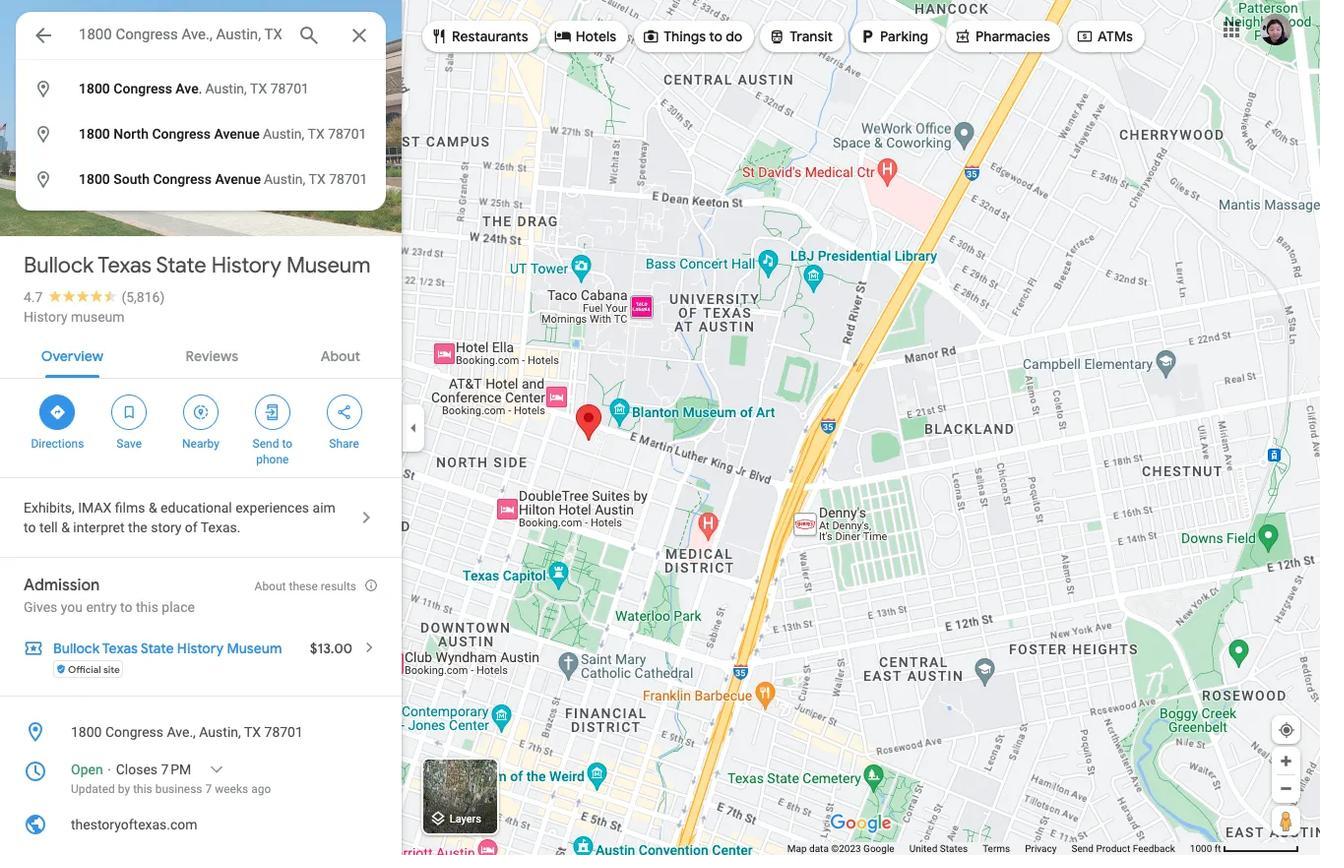 Task type: locate. For each thing, give the bounding box(es) containing it.
history up "reviews" button
[[211, 252, 281, 280]]

send inside 'button'
[[1072, 844, 1094, 855]]

1 vertical spatial austin , tx
[[264, 171, 326, 187]]

actions for bullock texas state history museum region
[[0, 379, 402, 478]]

1 vertical spatial bullock texas state history museum
[[53, 640, 282, 658]]

states
[[940, 844, 968, 855]]

1 horizontal spatial about
[[321, 348, 360, 365]]

save
[[117, 437, 142, 451]]

&
[[149, 500, 157, 516], [61, 520, 70, 536]]

footer
[[787, 843, 1190, 856]]

tx inside button
[[244, 725, 261, 740]]

about button
[[305, 331, 376, 378]]

 button
[[16, 12, 71, 63]]

suggestions grid
[[16, 59, 386, 211]]

texas up "(5,816)"
[[98, 252, 152, 280]]

about these results image
[[364, 579, 378, 593]]

78701 inside button
[[264, 725, 303, 740]]


[[554, 25, 572, 47]]

 left 'south'
[[33, 167, 54, 192]]

send left product
[[1072, 844, 1094, 855]]

1800 south congress avenue
[[79, 171, 261, 187]]

1 horizontal spatial &
[[149, 500, 157, 516]]

austin , tx
[[263, 126, 325, 142], [264, 171, 326, 187]]

send
[[253, 437, 279, 451], [1072, 844, 1094, 855]]

bullock up official
[[53, 640, 100, 658]]

show your location image
[[1278, 722, 1296, 739]]

2 vertical spatial ,
[[303, 171, 306, 187]]

0 vertical spatial about
[[321, 348, 360, 365]]

1 vertical spatial austin
[[263, 126, 302, 142]]

congress left "ave.,"
[[105, 725, 164, 740]]

0 horizontal spatial &
[[61, 520, 70, 536]]

to
[[709, 28, 723, 45], [282, 437, 292, 451], [24, 520, 36, 536], [120, 600, 132, 615]]

1800 for 1800 north congress avenue
[[79, 126, 110, 142]]

, for 1800 north congress avenue
[[302, 126, 305, 142]]

2 vertical spatial 
[[33, 167, 54, 192]]

1 vertical spatial  cell
[[16, 118, 373, 151]]

site
[[103, 663, 120, 676]]

bullock texas state history museum
[[24, 252, 371, 280], [53, 640, 282, 658]]

the
[[128, 520, 147, 536]]

 restaurants
[[430, 25, 528, 47]]

1 vertical spatial history
[[24, 309, 67, 325]]

1800 for 1800 south congress avenue
[[79, 171, 110, 187]]

 cell up 1800 north congress avenue
[[16, 73, 373, 105]]

restaurants
[[452, 28, 528, 45]]

,
[[244, 81, 247, 96], [302, 126, 305, 142], [303, 171, 306, 187]]

history down 4.7
[[24, 309, 67, 325]]

78701
[[270, 81, 309, 96], [328, 126, 367, 142], [329, 171, 368, 187], [264, 725, 303, 740]]

google account: michele murakami  
(michele.murakami@adept.ai) image
[[1260, 13, 1292, 45]]

 down  button
[[33, 76, 54, 101]]

0 vertical spatial state
[[156, 252, 206, 280]]

of
[[185, 520, 198, 536]]

tab list
[[0, 331, 402, 378]]

1800 left the north at the top left
[[79, 126, 110, 142]]

history museum
[[24, 309, 125, 325]]

avenue down 1800 north congress avenue
[[215, 171, 261, 187]]

reviews button
[[170, 331, 254, 378]]

about for about these results
[[255, 580, 286, 594]]

1000 ft button
[[1190, 844, 1300, 855]]

& right films
[[149, 500, 157, 516]]

0 vertical spatial austin , tx
[[263, 126, 325, 142]]

about left these
[[255, 580, 286, 594]]

about
[[321, 348, 360, 365], [255, 580, 286, 594]]

texas
[[98, 252, 152, 280], [102, 640, 138, 658]]

museum
[[286, 252, 371, 280], [227, 640, 282, 658]]

avenue down austin , tx 78701
[[214, 126, 260, 142]]

1 horizontal spatial send
[[1072, 844, 1094, 855]]

5,816 reviews element
[[122, 289, 165, 305]]

bullock
[[24, 252, 94, 280], [53, 640, 100, 658]]

send inside send to phone
[[253, 437, 279, 451]]

educational
[[161, 500, 232, 516]]

tab list containing overview
[[0, 331, 402, 378]]

to up "phone"
[[282, 437, 292, 451]]

1 vertical spatial avenue
[[215, 171, 261, 187]]

2  from the top
[[33, 122, 54, 146]]


[[859, 25, 876, 47]]

history
[[211, 252, 281, 280], [24, 309, 67, 325], [177, 640, 224, 658]]

admission
[[24, 576, 100, 596]]

aim
[[313, 500, 336, 516]]


[[768, 25, 786, 47]]

1800 inside button
[[71, 725, 102, 740]]

history down place
[[177, 640, 224, 658]]

texas up site
[[102, 640, 138, 658]]

museum left $13.00
[[227, 640, 282, 658]]

avenue for 1800 south congress avenue
[[215, 171, 261, 187]]

4.7 stars image
[[43, 289, 122, 302]]

bullock up the 4.7 stars image
[[24, 252, 94, 280]]

 cell down 1800 north congress avenue
[[16, 163, 373, 196]]


[[335, 402, 353, 423]]

about up 
[[321, 348, 360, 365]]

0 horizontal spatial about
[[255, 580, 286, 594]]

official
[[68, 663, 101, 676]]

0 horizontal spatial museum
[[227, 640, 282, 658]]

to left do
[[709, 28, 723, 45]]

avenue
[[214, 126, 260, 142], [215, 171, 261, 187]]

pharmacies
[[976, 28, 1050, 45]]

3  from the top
[[33, 167, 54, 192]]

information for bullock texas state history museum region
[[0, 713, 402, 856]]

privacy
[[1025, 844, 1057, 855]]

send up "phone"
[[253, 437, 279, 451]]

1 vertical spatial &
[[61, 520, 70, 536]]

1 vertical spatial museum
[[227, 640, 282, 658]]

feedback
[[1133, 844, 1175, 855]]

1 vertical spatial send
[[1072, 844, 1094, 855]]

 for 1800 north congress avenue
[[33, 122, 54, 146]]

thestoryoftexas.com
[[71, 817, 198, 833]]

ave.,
[[167, 725, 196, 740]]

footer containing map data ©2023 google
[[787, 843, 1190, 856]]

0 vertical spatial texas
[[98, 252, 152, 280]]

1 vertical spatial state
[[141, 640, 174, 658]]

None search field
[[16, 12, 386, 211]]

about inside button
[[321, 348, 360, 365]]

& right the tell
[[61, 520, 70, 536]]

0 vertical spatial  cell
[[16, 73, 373, 105]]

1800 congress ave., austin, tx 78701 button
[[0, 713, 402, 752]]

to inside the exhibits, imax films & educational experiences aim to tell & interpret the story of texas.
[[24, 520, 36, 536]]

nearby
[[182, 437, 219, 451]]

google maps element
[[0, 0, 1320, 856]]

congress down 1800 north congress avenue
[[153, 171, 212, 187]]

museum up 'about' button
[[286, 252, 371, 280]]

1800 left 'south'
[[79, 171, 110, 187]]

None field
[[79, 23, 282, 46]]

congress left 'ave' at the left top of the page
[[114, 81, 172, 96]]

1800 left congress ave .
[[79, 81, 110, 96]]

none search field containing 
[[16, 12, 386, 211]]

bullock texas state history museum down place
[[53, 640, 282, 658]]

 cell
[[16, 73, 373, 105], [16, 118, 373, 151], [16, 163, 373, 196]]

to left the tell
[[24, 520, 36, 536]]

bullock texas state history museum main content
[[0, 0, 402, 856]]

 cell down .
[[16, 118, 373, 151]]

1800 for 1800 congress ave., austin, tx 78701
[[71, 725, 102, 740]]

1800 congress ave., austin, tx 78701
[[71, 725, 303, 740]]

1800 down official
[[71, 725, 102, 740]]

1 vertical spatial 
[[33, 122, 54, 146]]

state down this
[[141, 640, 174, 658]]

austin
[[205, 81, 244, 96], [263, 126, 302, 142], [264, 171, 303, 187]]

exhibits, imax films & educational experiences aim to tell & interpret the story of texas.
[[24, 500, 336, 536]]

phone
[[256, 453, 289, 467]]

0 horizontal spatial send
[[253, 437, 279, 451]]

2 vertical spatial austin
[[264, 171, 303, 187]]

1 vertical spatial about
[[255, 580, 286, 594]]

tab list inside google maps element
[[0, 331, 402, 378]]

2 vertical spatial  cell
[[16, 163, 373, 196]]

state up '5,816 reviews' element
[[156, 252, 206, 280]]

send product feedback button
[[1072, 843, 1175, 856]]

0 vertical spatial ,
[[244, 81, 247, 96]]

Search Google Maps field
[[16, 12, 386, 59]]

3  cell from the top
[[16, 163, 373, 196]]

1 vertical spatial ,
[[302, 126, 305, 142]]


[[32, 22, 55, 49]]

0 vertical spatial 
[[33, 76, 54, 101]]

0 vertical spatial send
[[253, 437, 279, 451]]

0 vertical spatial museum
[[286, 252, 371, 280]]

you
[[61, 600, 83, 615]]

collapse side panel image
[[403, 417, 424, 439]]

 left the north at the top left
[[33, 122, 54, 146]]

bullock texas state history museum up "(5,816)"
[[24, 252, 371, 280]]

0 vertical spatial avenue
[[214, 126, 260, 142]]

overview
[[41, 348, 103, 365]]

terms
[[983, 844, 1010, 855]]



Task type: describe. For each thing, give the bounding box(es) containing it.
.
[[199, 81, 202, 96]]

zoom out image
[[1279, 782, 1294, 797]]

product
[[1096, 844, 1131, 855]]

 atms
[[1076, 25, 1133, 47]]

none field inside search google maps field
[[79, 23, 282, 46]]

interpret
[[73, 520, 125, 536]]

official site
[[68, 663, 120, 676]]

story
[[151, 520, 182, 536]]

1800 north congress avenue
[[79, 126, 260, 142]]

$13.00
[[310, 640, 352, 658]]

send for send product feedback
[[1072, 844, 1094, 855]]

north
[[114, 126, 149, 142]]

send product feedback
[[1072, 844, 1175, 855]]

to inside  things to do
[[709, 28, 723, 45]]

things
[[664, 28, 706, 45]]

results
[[321, 580, 356, 594]]

history inside button
[[24, 309, 67, 325]]

congress down 'ave' at the left top of the page
[[152, 126, 211, 142]]

1 vertical spatial texas
[[102, 640, 138, 658]]

ave
[[176, 81, 199, 96]]

atms
[[1098, 28, 1133, 45]]


[[192, 402, 210, 423]]

texas.
[[201, 520, 241, 536]]


[[954, 25, 972, 47]]

united states
[[909, 844, 968, 855]]

0 vertical spatial history
[[211, 252, 281, 280]]

austin,
[[199, 725, 241, 740]]

gives you entry to this place
[[24, 600, 195, 615]]

united
[[909, 844, 938, 855]]


[[1076, 25, 1094, 47]]

united states button
[[909, 843, 968, 856]]

1  from the top
[[33, 76, 54, 101]]

, for 1800 south congress avenue
[[303, 171, 306, 187]]

imax
[[78, 500, 112, 516]]

hotels
[[576, 28, 616, 45]]

1 vertical spatial bullock
[[53, 640, 100, 658]]

congress inside button
[[105, 725, 164, 740]]

map
[[787, 844, 807, 855]]

 pharmacies
[[954, 25, 1050, 47]]

1000 ft
[[1190, 844, 1221, 855]]

map data ©2023 google
[[787, 844, 895, 855]]

place
[[162, 600, 195, 615]]

privacy button
[[1025, 843, 1057, 856]]

©2023
[[831, 844, 861, 855]]

history museum button
[[24, 307, 125, 327]]

transit
[[790, 28, 833, 45]]

reviews
[[186, 348, 238, 365]]

(5,816)
[[122, 289, 165, 305]]

terms button
[[983, 843, 1010, 856]]

4.7
[[24, 289, 43, 305]]

ft
[[1215, 844, 1221, 855]]

austin for 1800 north congress avenue
[[263, 126, 302, 142]]

congress ave .
[[114, 81, 202, 96]]

entry
[[86, 600, 117, 615]]

1  cell from the top
[[16, 73, 373, 105]]

this
[[136, 600, 158, 615]]

1800 for 1800
[[79, 81, 110, 96]]


[[264, 402, 281, 423]]

0 vertical spatial austin
[[205, 81, 244, 96]]

do
[[726, 28, 743, 45]]

share
[[329, 437, 359, 451]]

0 vertical spatial bullock
[[24, 252, 94, 280]]

directions
[[31, 437, 84, 451]]

2 vertical spatial history
[[177, 640, 224, 658]]

overview button
[[25, 331, 119, 378]]

 things to do
[[642, 25, 743, 47]]

exhibits,
[[24, 500, 75, 516]]

austin , tx for 1800 north congress avenue
[[263, 126, 325, 142]]

about these results
[[255, 580, 356, 594]]

send to phone
[[253, 437, 292, 467]]

to left this
[[120, 600, 132, 615]]

 for 1800 south congress avenue
[[33, 167, 54, 192]]

parking
[[880, 28, 928, 45]]

footer inside google maps element
[[787, 843, 1190, 856]]

gives
[[24, 600, 57, 615]]

2  cell from the top
[[16, 118, 373, 151]]

 transit
[[768, 25, 833, 47]]

to inside send to phone
[[282, 437, 292, 451]]

none search field inside google maps element
[[16, 12, 386, 211]]

1 horizontal spatial museum
[[286, 252, 371, 280]]

these
[[289, 580, 318, 594]]


[[49, 402, 66, 423]]

layers
[[450, 814, 481, 826]]

exhibits, imax films & educational experiences aim to tell & interpret the story of texas. button
[[0, 479, 402, 557]]


[[120, 402, 138, 423]]


[[642, 25, 660, 47]]

thestoryoftexas.com link
[[0, 805, 402, 845]]

films
[[115, 500, 145, 516]]

1000
[[1190, 844, 1212, 855]]

send for send to phone
[[253, 437, 279, 451]]

austin for 1800 south congress avenue
[[264, 171, 303, 187]]

south
[[114, 171, 150, 187]]

google
[[864, 844, 895, 855]]

about for about
[[321, 348, 360, 365]]

austin , tx for 1800 south congress avenue
[[264, 171, 326, 187]]

austin , tx 78701
[[205, 81, 309, 96]]

experiences
[[236, 500, 309, 516]]

data
[[809, 844, 829, 855]]

show street view coverage image
[[1272, 806, 1301, 836]]

 parking
[[859, 25, 928, 47]]


[[430, 25, 448, 47]]

avenue for 1800 north congress avenue
[[214, 126, 260, 142]]

0 vertical spatial &
[[149, 500, 157, 516]]

zoom in image
[[1279, 754, 1294, 769]]

0 vertical spatial bullock texas state history museum
[[24, 252, 371, 280]]



Task type: vqa. For each thing, say whether or not it's contained in the screenshot.
LAGUNA associated with #1,
no



